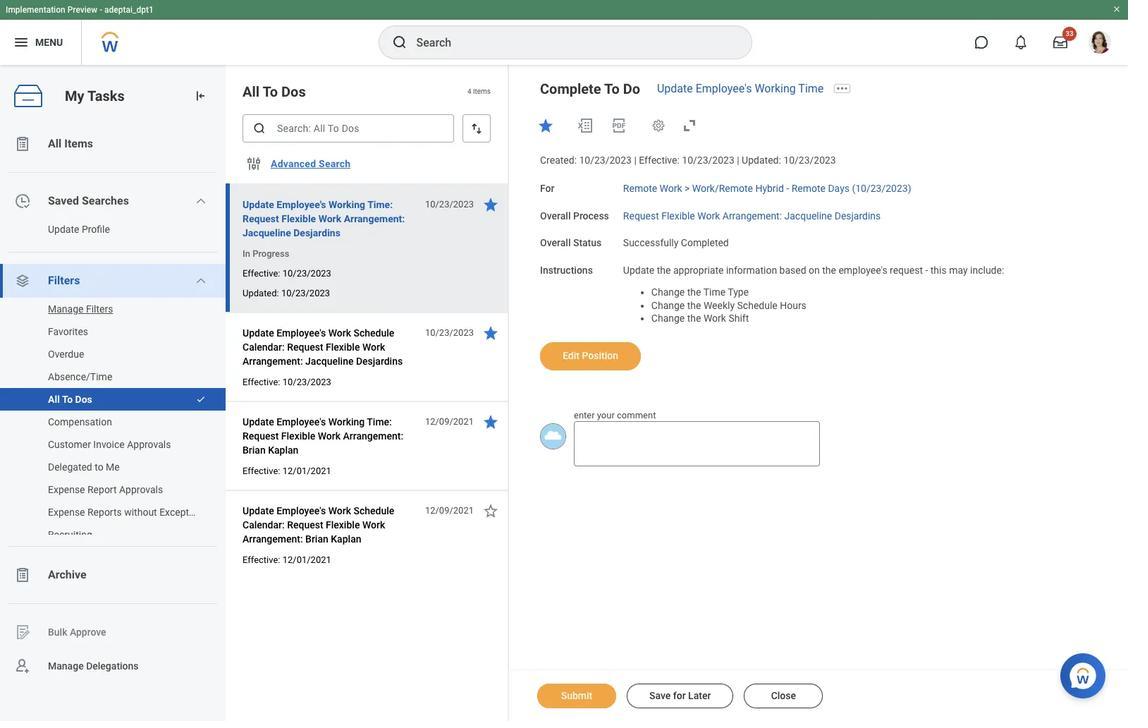 Task type: vqa. For each thing, say whether or not it's contained in the screenshot.


Task type: describe. For each thing, give the bounding box(es) containing it.
enter your comment text field
[[574, 421, 821, 467]]

overall for overall status
[[540, 237, 571, 249]]

profile logan mcneil image
[[1089, 31, 1112, 57]]

request inside update employee's work schedule calendar: request flexible work arrangement: jacqueline desjardins
[[287, 342, 324, 353]]

update employee's work schedule calendar: request flexible work arrangement: brian kaplan
[[243, 505, 395, 545]]

calendar: for update employee's work schedule calendar: request flexible work arrangement: jacqueline desjardins
[[243, 342, 285, 353]]

star image for update employee's working time: request flexible work arrangement: jacqueline desjardins
[[483, 196, 500, 213]]

1 | from the left
[[635, 155, 637, 166]]

effective: 12/01/2021 for brian
[[243, 555, 332, 565]]

manage filters
[[48, 303, 113, 315]]

filters inside dropdown button
[[48, 274, 80, 287]]

12/01/2021 for kaplan
[[283, 466, 332, 476]]

(10/23/2023)
[[853, 183, 912, 194]]

kaplan inside the "update employee's working time: request flexible work arrangement: brian kaplan"
[[268, 445, 299, 456]]

update employee's working time: request flexible work arrangement: brian kaplan button
[[243, 413, 418, 459]]

kaplan inside update employee's work schedule calendar: request flexible work arrangement: brian kaplan
[[331, 533, 362, 545]]

complete to do
[[540, 80, 641, 97]]

update profile button
[[0, 218, 212, 241]]

arrangement: inside update employee's work schedule calendar: request flexible work arrangement: jacqueline desjardins
[[243, 356, 303, 367]]

all inside all items button
[[48, 137, 62, 150]]

appropriate
[[674, 265, 724, 276]]

perspective image
[[14, 272, 31, 289]]

bulk approve
[[48, 626, 106, 638]]

remote work > work/remote hybrid - remote days (10/23/2023) link
[[624, 180, 912, 194]]

this
[[931, 265, 947, 276]]

overall for overall process
[[540, 210, 571, 221]]

in
[[243, 248, 250, 259]]

my tasks element
[[0, 65, 226, 721]]

remote work > work/remote hybrid - remote days (10/23/2023)
[[624, 183, 912, 194]]

effective: for update employee's work schedule calendar: request flexible work arrangement: brian kaplan
[[243, 555, 280, 565]]

invoice
[[93, 439, 125, 450]]

my tasks
[[65, 87, 125, 104]]

2 horizontal spatial desjardins
[[835, 210, 882, 221]]

report
[[87, 484, 117, 495]]

delegated to me
[[48, 461, 120, 473]]

archive
[[48, 568, 87, 581]]

edit position button
[[540, 342, 641, 370]]

work/remote
[[693, 183, 754, 194]]

desjardins inside 'update employee's working time: request flexible work arrangement: jacqueline desjardins'
[[294, 227, 341, 238]]

notifications large image
[[1015, 35, 1029, 49]]

later
[[689, 690, 711, 701]]

menu button
[[0, 20, 81, 65]]

flexible inside the "update employee's working time: request flexible work arrangement: brian kaplan"
[[281, 430, 316, 442]]

menu
[[35, 36, 63, 48]]

rename image
[[14, 624, 31, 641]]

overall process
[[540, 210, 610, 221]]

sort image
[[470, 121, 484, 135]]

expense report approvals
[[48, 484, 163, 495]]

justify image
[[13, 34, 30, 51]]

progress
[[253, 248, 290, 259]]

dos inside the item list element
[[282, 83, 306, 100]]

jacqueline inside 'update employee's working time: request flexible work arrangement: jacqueline desjardins'
[[243, 227, 291, 238]]

the left weekly
[[688, 300, 702, 311]]

submit
[[561, 690, 593, 701]]

update employee's working time link
[[658, 82, 824, 95]]

request flexible work arrangement: jacqueline desjardins
[[624, 210, 882, 221]]

close button
[[745, 684, 824, 708]]

arrangement: inside update employee's work schedule calendar: request flexible work arrangement: brian kaplan
[[243, 533, 303, 545]]

time inside the change the time type change the weekly schedule hours change the work shift
[[704, 286, 726, 298]]

to inside the item list element
[[263, 83, 278, 100]]

recruiting button
[[0, 524, 212, 546]]

search
[[319, 158, 351, 169]]

absence/time
[[48, 371, 112, 382]]

work inside 'update employee's working time: request flexible work arrangement: jacqueline desjardins'
[[319, 213, 342, 224]]

time: for update employee's working time: request flexible work arrangement: brian kaplan
[[367, 416, 392, 428]]

check image
[[196, 394, 206, 404]]

days
[[829, 183, 850, 194]]

edit position
[[563, 350, 619, 361]]

comment
[[617, 410, 656, 420]]

approvals for expense report approvals
[[119, 484, 163, 495]]

update for update profile
[[48, 224, 79, 235]]

overall status element
[[624, 229, 729, 250]]

manage for manage delegations
[[48, 660, 84, 671]]

all items button
[[0, 127, 226, 161]]

all inside the item list element
[[243, 83, 260, 100]]

jacqueline inside request flexible work arrangement: jacqueline desjardins link
[[785, 210, 833, 221]]

shift
[[729, 313, 750, 324]]

approvals for customer invoice approvals
[[127, 439, 171, 450]]

clipboard image
[[14, 567, 31, 584]]

without
[[124, 507, 157, 518]]

gear image
[[652, 119, 666, 133]]

3 change from the top
[[652, 313, 685, 324]]

implementation
[[6, 5, 65, 15]]

bulk approve link
[[0, 615, 226, 649]]

exceptions
[[160, 507, 208, 518]]

status
[[574, 237, 602, 249]]

to
[[95, 461, 103, 473]]

2 | from the left
[[738, 155, 740, 166]]

favorites button
[[0, 320, 212, 343]]

star image
[[538, 117, 555, 134]]

complete
[[540, 80, 602, 97]]

successfully
[[624, 237, 679, 249]]

Search Workday  search field
[[417, 27, 723, 58]]

update employee's working time: request flexible work arrangement: jacqueline desjardins
[[243, 199, 405, 238]]

compensation
[[48, 416, 112, 428]]

updated: inside the item list element
[[243, 288, 279, 298]]

created:
[[540, 155, 577, 166]]

>
[[685, 183, 690, 194]]

chevron down image for saved searches
[[196, 195, 207, 207]]

list containing manage filters
[[0, 298, 226, 546]]

2 effective: 10/23/2023 from the top
[[243, 377, 332, 387]]

delegated to me button
[[0, 456, 212, 478]]

request inside the "update employee's working time: request flexible work arrangement: brian kaplan"
[[243, 430, 279, 442]]

process
[[574, 210, 610, 221]]

flexible inside update employee's work schedule calendar: request flexible work arrangement: brian kaplan
[[326, 519, 360, 531]]

archive button
[[0, 558, 226, 592]]

change the time type change the weekly schedule hours change the work shift
[[652, 286, 807, 324]]

brian inside the "update employee's working time: request flexible work arrangement: brian kaplan"
[[243, 445, 266, 456]]

employee's for update employee's working time
[[696, 82, 752, 95]]

manage delegations link
[[0, 649, 226, 683]]

calendar: for update employee's work schedule calendar: request flexible work arrangement: brian kaplan
[[243, 519, 285, 531]]

update profile
[[48, 224, 110, 235]]

dos inside 'button'
[[75, 394, 92, 405]]

close environment banner image
[[1113, 5, 1122, 13]]

1 horizontal spatial time
[[799, 82, 824, 95]]

- inside 'link'
[[787, 183, 790, 194]]

2 horizontal spatial to
[[605, 80, 620, 97]]

saved searches button
[[0, 184, 226, 218]]

employee's for update employee's work schedule calendar: request flexible work arrangement: brian kaplan
[[277, 505, 326, 516]]

star image for update employee's working time: request flexible work arrangement: brian kaplan
[[483, 413, 500, 430]]

update employee's working time: request flexible work arrangement: brian kaplan
[[243, 416, 404, 456]]

instructions
[[540, 265, 593, 276]]

tasks
[[87, 87, 125, 104]]

delegations
[[86, 660, 139, 671]]

list containing all items
[[0, 127, 226, 683]]

12/09/2021 for update employee's working time: request flexible work arrangement: brian kaplan
[[425, 416, 474, 427]]

33 button
[[1046, 27, 1077, 58]]

4
[[468, 88, 472, 95]]

update the appropriate information based on the employee's request - this may include:
[[624, 265, 1005, 276]]

saved
[[48, 194, 79, 207]]



Task type: locate. For each thing, give the bounding box(es) containing it.
employee's for update employee's working time: request flexible work arrangement: jacqueline desjardins
[[277, 199, 326, 210]]

menu banner
[[0, 0, 1129, 65]]

1 remote from the left
[[624, 183, 658, 194]]

2 list from the top
[[0, 298, 226, 546]]

2 calendar: from the top
[[243, 519, 285, 531]]

schedule inside update employee's work schedule calendar: request flexible work arrangement: brian kaplan
[[354, 505, 395, 516]]

0 vertical spatial -
[[100, 5, 102, 15]]

1 horizontal spatial dos
[[282, 83, 306, 100]]

0 horizontal spatial updated:
[[243, 288, 279, 298]]

user plus image
[[14, 658, 31, 675]]

10/23/2023
[[580, 155, 632, 166], [683, 155, 735, 166], [784, 155, 837, 166], [425, 199, 474, 210], [283, 268, 332, 279], [281, 288, 330, 298], [425, 327, 474, 338], [283, 377, 332, 387]]

0 vertical spatial change
[[652, 286, 685, 298]]

working inside 'update employee's working time: request flexible work arrangement: jacqueline desjardins'
[[329, 199, 366, 210]]

1 vertical spatial change
[[652, 300, 685, 311]]

0 vertical spatial updated:
[[742, 155, 782, 166]]

edit
[[563, 350, 580, 361]]

schedule inside update employee's work schedule calendar: request flexible work arrangement: jacqueline desjardins
[[354, 327, 395, 339]]

- right hybrid
[[787, 183, 790, 194]]

time:
[[368, 199, 393, 210], [367, 416, 392, 428]]

0 vertical spatial manage
[[48, 303, 84, 315]]

2 vertical spatial schedule
[[354, 505, 395, 516]]

all up 'compensation'
[[48, 394, 60, 405]]

0 horizontal spatial brian
[[243, 445, 266, 456]]

advanced
[[271, 158, 316, 169]]

1 vertical spatial filters
[[86, 303, 113, 315]]

update for update employee's working time: request flexible work arrangement: brian kaplan
[[243, 416, 274, 428]]

updated:
[[742, 155, 782, 166], [243, 288, 279, 298]]

manage inside button
[[48, 303, 84, 315]]

work inside 'link'
[[660, 183, 683, 194]]

dos up search: all to dos text field
[[282, 83, 306, 100]]

item list element
[[226, 65, 509, 721]]

1 vertical spatial all to dos
[[48, 394, 92, 405]]

flexible inside 'update employee's working time: request flexible work arrangement: jacqueline desjardins'
[[282, 213, 316, 224]]

- inside menu 'banner'
[[100, 5, 102, 15]]

effective: 12/01/2021
[[243, 466, 332, 476], [243, 555, 332, 565]]

1 vertical spatial overall
[[540, 237, 571, 249]]

time: inside 'update employee's working time: request flexible work arrangement: jacqueline desjardins'
[[368, 199, 393, 210]]

0 vertical spatial approvals
[[127, 439, 171, 450]]

expense for expense reports without exceptions
[[48, 507, 85, 518]]

filters up manage filters on the top left of page
[[48, 274, 80, 287]]

update for update employee's working time: request flexible work arrangement: jacqueline desjardins
[[243, 199, 274, 210]]

0 vertical spatial schedule
[[738, 300, 778, 311]]

update for update the appropriate information based on the employee's request - this may include:
[[624, 265, 655, 276]]

2 horizontal spatial jacqueline
[[785, 210, 833, 221]]

overdue button
[[0, 343, 212, 365]]

chevron down image inside filters dropdown button
[[196, 275, 207, 286]]

dos down absence/time
[[75, 394, 92, 405]]

expense for expense report approvals
[[48, 484, 85, 495]]

schedule
[[738, 300, 778, 311], [354, 327, 395, 339], [354, 505, 395, 516]]

time: inside the "update employee's working time: request flexible work arrangement: brian kaplan"
[[367, 416, 392, 428]]

effective: 10/23/2023
[[243, 268, 332, 279], [243, 377, 332, 387]]

the down successfully completed
[[657, 265, 671, 276]]

2 manage from the top
[[48, 660, 84, 671]]

0 horizontal spatial |
[[635, 155, 637, 166]]

12/01/2021 down the "update employee's working time: request flexible work arrangement: brian kaplan"
[[283, 466, 332, 476]]

for
[[674, 690, 686, 701]]

1 vertical spatial working
[[329, 199, 366, 210]]

0 vertical spatial expense
[[48, 484, 85, 495]]

search image
[[253, 121, 267, 135]]

0 vertical spatial filters
[[48, 274, 80, 287]]

weekly
[[704, 300, 735, 311]]

employee's inside 'update employee's working time: request flexible work arrangement: jacqueline desjardins'
[[277, 199, 326, 210]]

0 vertical spatial dos
[[282, 83, 306, 100]]

clock check image
[[14, 193, 31, 210]]

to inside 'button'
[[62, 394, 73, 405]]

update for update employee's work schedule calendar: request flexible work arrangement: jacqueline desjardins
[[243, 327, 274, 339]]

working for update employee's working time: request flexible work arrangement: brian kaplan
[[329, 416, 365, 428]]

enter
[[574, 410, 595, 420]]

0 horizontal spatial to
[[62, 394, 73, 405]]

1 list from the top
[[0, 127, 226, 683]]

0 vertical spatial 12/09/2021
[[425, 416, 474, 427]]

1 horizontal spatial -
[[787, 183, 790, 194]]

to up 'compensation'
[[62, 394, 73, 405]]

schedule inside the change the time type change the weekly schedule hours change the work shift
[[738, 300, 778, 311]]

1 vertical spatial 12/09/2021
[[425, 505, 474, 516]]

successfully completed
[[624, 237, 729, 249]]

manage up the favorites
[[48, 303, 84, 315]]

1 vertical spatial all
[[48, 137, 62, 150]]

0 horizontal spatial filters
[[48, 274, 80, 287]]

inbox large image
[[1054, 35, 1068, 49]]

1 vertical spatial calendar:
[[243, 519, 285, 531]]

1 change from the top
[[652, 286, 685, 298]]

effective: for update employee's work schedule calendar: request flexible work arrangement: jacqueline desjardins
[[243, 377, 280, 387]]

12/09/2021
[[425, 416, 474, 427], [425, 505, 474, 516]]

reports
[[87, 507, 122, 518]]

position
[[582, 350, 619, 361]]

adeptai_dpt1
[[104, 5, 154, 15]]

customer
[[48, 439, 91, 450]]

desjardins
[[835, 210, 882, 221], [294, 227, 341, 238], [356, 356, 403, 367]]

time
[[799, 82, 824, 95], [704, 286, 726, 298]]

1 vertical spatial dos
[[75, 394, 92, 405]]

2 12/01/2021 from the top
[[283, 555, 332, 565]]

save
[[650, 690, 671, 701]]

0 vertical spatial working
[[755, 82, 796, 95]]

customer invoice approvals button
[[0, 433, 212, 456]]

2 vertical spatial -
[[926, 265, 929, 276]]

0 horizontal spatial remote
[[624, 183, 658, 194]]

list
[[0, 127, 226, 683], [0, 298, 226, 546]]

1 horizontal spatial brian
[[306, 533, 329, 545]]

1 vertical spatial schedule
[[354, 327, 395, 339]]

effective: 10/23/2023 up updated: 10/23/2023
[[243, 268, 332, 279]]

request
[[891, 265, 924, 276]]

clipboard image
[[14, 135, 31, 152]]

1 vertical spatial kaplan
[[331, 533, 362, 545]]

to up search icon on the top left of the page
[[263, 83, 278, 100]]

2 vertical spatial working
[[329, 416, 365, 428]]

1 calendar: from the top
[[243, 342, 285, 353]]

2 vertical spatial desjardins
[[356, 356, 403, 367]]

may
[[950, 265, 968, 276]]

schedule for update employee's work schedule calendar: request flexible work arrangement: jacqueline desjardins
[[354, 327, 395, 339]]

1 horizontal spatial desjardins
[[356, 356, 403, 367]]

1 vertical spatial updated:
[[243, 288, 279, 298]]

the down the appropriate
[[688, 286, 702, 298]]

the
[[657, 265, 671, 276], [823, 265, 837, 276], [688, 286, 702, 298], [688, 300, 702, 311], [688, 313, 702, 324]]

based
[[780, 265, 807, 276]]

created: 10/23/2023 | effective: 10/23/2023 | updated: 10/23/2023
[[540, 155, 837, 166]]

all to dos
[[243, 83, 306, 100], [48, 394, 92, 405]]

employee's for update employee's working time: request flexible work arrangement: brian kaplan
[[277, 416, 326, 428]]

manage down bulk
[[48, 660, 84, 671]]

update inside 'update employee's working time: request flexible work arrangement: jacqueline desjardins'
[[243, 199, 274, 210]]

fullscreen image
[[682, 117, 699, 134]]

effective: 12/01/2021 for kaplan
[[243, 466, 332, 476]]

12/09/2021 for update employee's work schedule calendar: request flexible work arrangement: brian kaplan
[[425, 505, 474, 516]]

star image
[[483, 196, 500, 213], [483, 325, 500, 342], [483, 413, 500, 430], [483, 502, 500, 519]]

work inside the change the time type change the weekly schedule hours change the work shift
[[704, 313, 727, 324]]

effective: 10/23/2023 down update employee's work schedule calendar: request flexible work arrangement: jacqueline desjardins at the left of the page
[[243, 377, 332, 387]]

0 horizontal spatial time
[[704, 286, 726, 298]]

recruiting
[[48, 529, 92, 540]]

1 vertical spatial manage
[[48, 660, 84, 671]]

0 horizontal spatial -
[[100, 5, 102, 15]]

all to dos inside 'button'
[[48, 394, 92, 405]]

update inside update employee's work schedule calendar: request flexible work arrangement: jacqueline desjardins
[[243, 327, 274, 339]]

update inside the "update employee's working time: request flexible work arrangement: brian kaplan"
[[243, 416, 274, 428]]

manage for manage filters
[[48, 303, 84, 315]]

1 horizontal spatial all to dos
[[243, 83, 306, 100]]

overall status
[[540, 237, 602, 249]]

12/01/2021 for brian
[[283, 555, 332, 565]]

1 horizontal spatial kaplan
[[331, 533, 362, 545]]

remote left >
[[624, 183, 658, 194]]

1 12/01/2021 from the top
[[283, 466, 332, 476]]

manage filters button
[[0, 298, 212, 320]]

1 vertical spatial effective: 12/01/2021
[[243, 555, 332, 565]]

1 vertical spatial time
[[704, 286, 726, 298]]

update for update employee's working time
[[658, 82, 693, 95]]

1 overall from the top
[[540, 210, 571, 221]]

action bar region
[[509, 670, 1129, 721]]

1 horizontal spatial updated:
[[742, 155, 782, 166]]

0 vertical spatial effective: 10/23/2023
[[243, 268, 332, 279]]

1 vertical spatial jacqueline
[[243, 227, 291, 238]]

all to dos inside the item list element
[[243, 83, 306, 100]]

view printable version (pdf) image
[[611, 117, 628, 134]]

0 horizontal spatial all to dos
[[48, 394, 92, 405]]

1 vertical spatial time:
[[367, 416, 392, 428]]

arrangement: inside 'update employee's working time: request flexible work arrangement: jacqueline desjardins'
[[344, 213, 405, 224]]

0 vertical spatial desjardins
[[835, 210, 882, 221]]

filters
[[48, 274, 80, 287], [86, 303, 113, 315]]

absence/time button
[[0, 365, 212, 388]]

customer invoice approvals
[[48, 439, 171, 450]]

change
[[652, 286, 685, 298], [652, 300, 685, 311], [652, 313, 685, 324]]

flexible inside update employee's work schedule calendar: request flexible work arrangement: jacqueline desjardins
[[326, 342, 360, 353]]

3 star image from the top
[[483, 413, 500, 430]]

employee's for update employee's work schedule calendar: request flexible work arrangement: jacqueline desjardins
[[277, 327, 326, 339]]

jacqueline
[[785, 210, 833, 221], [243, 227, 291, 238], [306, 356, 354, 367]]

for
[[540, 183, 555, 194]]

saved searches
[[48, 194, 129, 207]]

all to dos up 'compensation'
[[48, 394, 92, 405]]

- right preview
[[100, 5, 102, 15]]

effective: 12/01/2021 down the "update employee's working time: request flexible work arrangement: brian kaplan"
[[243, 466, 332, 476]]

update employee's work schedule calendar: request flexible work arrangement: jacqueline desjardins button
[[243, 325, 418, 370]]

4 items
[[468, 88, 491, 95]]

in progress
[[243, 248, 290, 259]]

1 vertical spatial desjardins
[[294, 227, 341, 238]]

to
[[605, 80, 620, 97], [263, 83, 278, 100], [62, 394, 73, 405]]

request inside 'update employee's working time: request flexible work arrangement: jacqueline desjardins'
[[243, 213, 279, 224]]

2 vertical spatial all
[[48, 394, 60, 405]]

- left this
[[926, 265, 929, 276]]

1 vertical spatial chevron down image
[[196, 275, 207, 286]]

remote
[[624, 183, 658, 194], [792, 183, 826, 194]]

2 expense from the top
[[48, 507, 85, 518]]

1 chevron down image from the top
[[196, 195, 207, 207]]

1 vertical spatial 12/01/2021
[[283, 555, 332, 565]]

completed
[[681, 237, 729, 249]]

working for update employee's working time: request flexible work arrangement: jacqueline desjardins
[[329, 199, 366, 210]]

0 horizontal spatial dos
[[75, 394, 92, 405]]

employee's inside the "update employee's working time: request flexible work arrangement: brian kaplan"
[[277, 416, 326, 428]]

overall down for
[[540, 210, 571, 221]]

approvals up without
[[119, 484, 163, 495]]

employee's inside update employee's work schedule calendar: request flexible work arrangement: jacqueline desjardins
[[277, 327, 326, 339]]

searches
[[82, 194, 129, 207]]

the right on
[[823, 265, 837, 276]]

jacqueline inside update employee's work schedule calendar: request flexible work arrangement: jacqueline desjardins
[[306, 356, 354, 367]]

arrangement: inside the "update employee's working time: request flexible work arrangement: brian kaplan"
[[343, 430, 404, 442]]

all to dos up search icon on the top left of the page
[[243, 83, 306, 100]]

to left do
[[605, 80, 620, 97]]

0 vertical spatial all to dos
[[243, 83, 306, 100]]

2 12/09/2021 from the top
[[425, 505, 474, 516]]

configure image
[[246, 155, 262, 172]]

1 horizontal spatial jacqueline
[[306, 356, 354, 367]]

favorites
[[48, 326, 88, 337]]

me
[[106, 461, 120, 473]]

overdue
[[48, 349, 84, 360]]

my
[[65, 87, 84, 104]]

hours
[[781, 300, 807, 311]]

1 star image from the top
[[483, 196, 500, 213]]

1 effective: 10/23/2023 from the top
[[243, 268, 332, 279]]

1 vertical spatial approvals
[[119, 484, 163, 495]]

2 remote from the left
[[792, 183, 826, 194]]

arrangement:
[[723, 210, 783, 221], [344, 213, 405, 224], [243, 356, 303, 367], [343, 430, 404, 442], [243, 533, 303, 545]]

chevron down image for filters
[[196, 275, 207, 286]]

0 horizontal spatial jacqueline
[[243, 227, 291, 238]]

1 vertical spatial effective: 10/23/2023
[[243, 377, 332, 387]]

1 vertical spatial -
[[787, 183, 790, 194]]

updated: up remote work > work/remote hybrid - remote days (10/23/2023) 'link'
[[742, 155, 782, 166]]

dos
[[282, 83, 306, 100], [75, 394, 92, 405]]

2 change from the top
[[652, 300, 685, 311]]

expense reports without exceptions
[[48, 507, 208, 518]]

employee's
[[839, 265, 888, 276]]

brian
[[243, 445, 266, 456], [306, 533, 329, 545]]

working for update employee's working time
[[755, 82, 796, 95]]

updated: down the in progress
[[243, 288, 279, 298]]

0 vertical spatial brian
[[243, 445, 266, 456]]

overall up the instructions on the top
[[540, 237, 571, 249]]

export to excel image
[[577, 117, 594, 134]]

star image for update employee's work schedule calendar: request flexible work arrangement: jacqueline desjardins
[[483, 325, 500, 342]]

chevron down image inside saved searches dropdown button
[[196, 195, 207, 207]]

0 vertical spatial chevron down image
[[196, 195, 207, 207]]

chevron down image
[[196, 195, 207, 207], [196, 275, 207, 286]]

1 12/09/2021 from the top
[[425, 416, 474, 427]]

expense down delegated
[[48, 484, 85, 495]]

effective: for update employee's working time: request flexible work arrangement: brian kaplan
[[243, 466, 280, 476]]

employee's inside update employee's work schedule calendar: request flexible work arrangement: brian kaplan
[[277, 505, 326, 516]]

brian inside update employee's work schedule calendar: request flexible work arrangement: brian kaplan
[[306, 533, 329, 545]]

all left items
[[48, 137, 62, 150]]

advanced search button
[[265, 150, 357, 178]]

0 horizontal spatial desjardins
[[294, 227, 341, 238]]

0 vertical spatial overall
[[540, 210, 571, 221]]

all up search icon on the top left of the page
[[243, 83, 260, 100]]

1 vertical spatial brian
[[306, 533, 329, 545]]

2 effective: 12/01/2021 from the top
[[243, 555, 332, 565]]

approvals
[[127, 439, 171, 450], [119, 484, 163, 495]]

include:
[[971, 265, 1005, 276]]

effective: 12/01/2021 down update employee's work schedule calendar: request flexible work arrangement: brian kaplan
[[243, 555, 332, 565]]

working
[[755, 82, 796, 95], [329, 199, 366, 210], [329, 416, 365, 428]]

work inside the "update employee's working time: request flexible work arrangement: brian kaplan"
[[318, 430, 341, 442]]

update employee's working time: request flexible work arrangement: jacqueline desjardins button
[[243, 196, 418, 241]]

-
[[100, 5, 102, 15], [787, 183, 790, 194], [926, 265, 929, 276]]

expense up recruiting at bottom left
[[48, 507, 85, 518]]

do
[[624, 80, 641, 97]]

transformation import image
[[193, 89, 207, 103]]

expense reports without exceptions button
[[0, 501, 212, 524]]

update inside list
[[48, 224, 79, 235]]

submit button
[[538, 684, 617, 708]]

time: for update employee's working time: request flexible work arrangement: jacqueline desjardins
[[368, 199, 393, 210]]

33
[[1066, 30, 1074, 37]]

1 manage from the top
[[48, 303, 84, 315]]

0 vertical spatial all
[[243, 83, 260, 100]]

2 horizontal spatial -
[[926, 265, 929, 276]]

filters up "favorites" button
[[86, 303, 113, 315]]

approvals right invoice
[[127, 439, 171, 450]]

12/01/2021 down update employee's work schedule calendar: request flexible work arrangement: brian kaplan
[[283, 555, 332, 565]]

items
[[64, 137, 93, 150]]

implementation preview -   adeptai_dpt1
[[6, 5, 154, 15]]

1 vertical spatial expense
[[48, 507, 85, 518]]

kaplan
[[268, 445, 299, 456], [331, 533, 362, 545]]

1 horizontal spatial |
[[738, 155, 740, 166]]

schedule for update employee's work schedule calendar: request flexible work arrangement: brian kaplan
[[354, 505, 395, 516]]

1 expense from the top
[[48, 484, 85, 495]]

update employee's work schedule calendar: request flexible work arrangement: jacqueline desjardins
[[243, 327, 403, 367]]

Search: All To Dos text field
[[243, 114, 454, 143]]

2 vertical spatial change
[[652, 313, 685, 324]]

save for later button
[[627, 684, 734, 708]]

1 effective: 12/01/2021 from the top
[[243, 466, 332, 476]]

request
[[624, 210, 660, 221], [243, 213, 279, 224], [287, 342, 324, 353], [243, 430, 279, 442], [287, 519, 324, 531]]

0 vertical spatial time:
[[368, 199, 393, 210]]

2 star image from the top
[[483, 325, 500, 342]]

desjardins inside update employee's work schedule calendar: request flexible work arrangement: jacqueline desjardins
[[356, 356, 403, 367]]

request inside update employee's work schedule calendar: request flexible work arrangement: brian kaplan
[[287, 519, 324, 531]]

calendar: inside update employee's work schedule calendar: request flexible work arrangement: brian kaplan
[[243, 519, 285, 531]]

0 vertical spatial effective: 12/01/2021
[[243, 466, 332, 476]]

1 horizontal spatial to
[[263, 83, 278, 100]]

all inside all to dos 'button'
[[48, 394, 60, 405]]

filters inside button
[[86, 303, 113, 315]]

your
[[597, 410, 615, 420]]

manage
[[48, 303, 84, 315], [48, 660, 84, 671]]

enter your comment
[[574, 410, 656, 420]]

calendar: inside update employee's work schedule calendar: request flexible work arrangement: jacqueline desjardins
[[243, 342, 285, 353]]

0 vertical spatial time
[[799, 82, 824, 95]]

expense report approvals button
[[0, 478, 212, 501]]

2 chevron down image from the top
[[196, 275, 207, 286]]

search image
[[391, 34, 408, 51]]

4 star image from the top
[[483, 502, 500, 519]]

1 horizontal spatial filters
[[86, 303, 113, 315]]

remote left the days
[[792, 183, 826, 194]]

0 vertical spatial calendar:
[[243, 342, 285, 353]]

1 horizontal spatial remote
[[792, 183, 826, 194]]

0 vertical spatial 12/01/2021
[[283, 466, 332, 476]]

information
[[727, 265, 778, 276]]

approve
[[70, 626, 106, 638]]

0 vertical spatial jacqueline
[[785, 210, 833, 221]]

the left shift
[[688, 313, 702, 324]]

2 vertical spatial jacqueline
[[306, 356, 354, 367]]

0 vertical spatial kaplan
[[268, 445, 299, 456]]

overall
[[540, 210, 571, 221], [540, 237, 571, 249]]

2 overall from the top
[[540, 237, 571, 249]]

update for update employee's work schedule calendar: request flexible work arrangement: brian kaplan
[[243, 505, 274, 516]]

update inside update employee's work schedule calendar: request flexible work arrangement: brian kaplan
[[243, 505, 274, 516]]

working inside the "update employee's working time: request flexible work arrangement: brian kaplan"
[[329, 416, 365, 428]]

star image for update employee's work schedule calendar: request flexible work arrangement: brian kaplan
[[483, 502, 500, 519]]

0 horizontal spatial kaplan
[[268, 445, 299, 456]]



